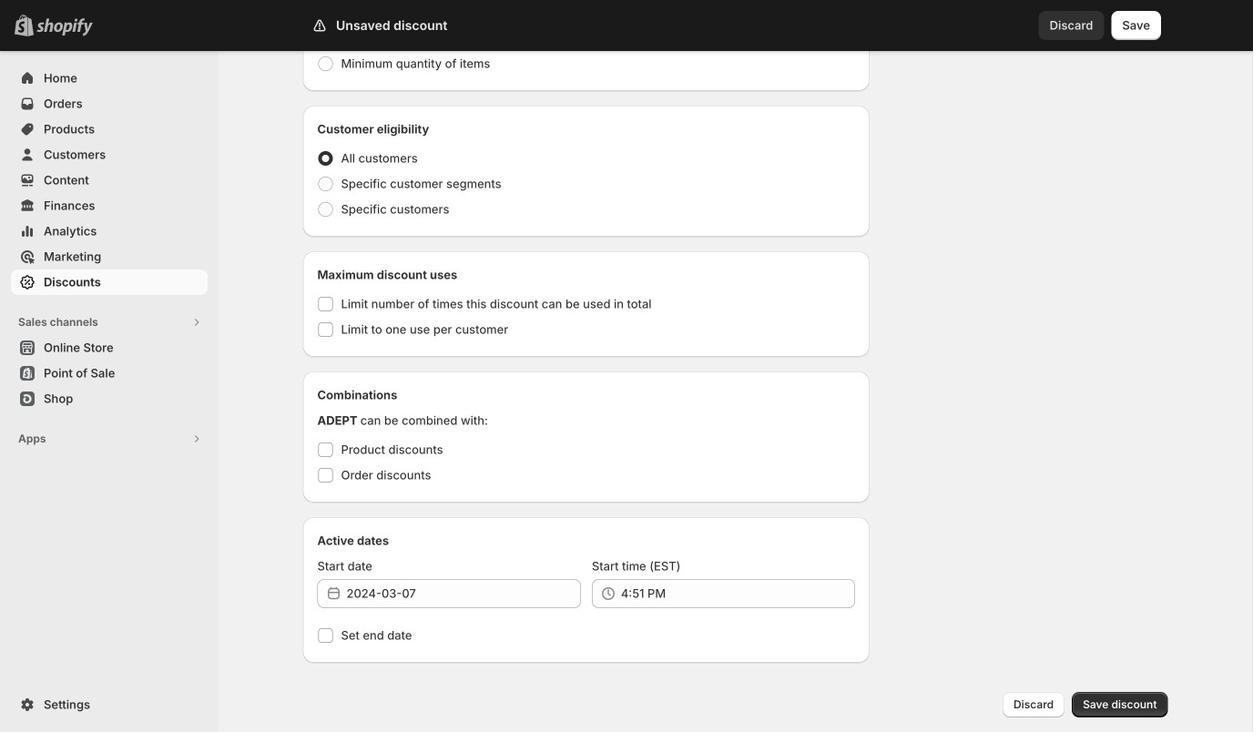 Task type: vqa. For each thing, say whether or not it's contained in the screenshot.
the Point of Sale link
no



Task type: describe. For each thing, give the bounding box(es) containing it.
shopify image
[[36, 18, 93, 36]]

Enter time text field
[[621, 579, 855, 608]]



Task type: locate. For each thing, give the bounding box(es) containing it.
YYYY-MM-DD text field
[[347, 579, 581, 608]]



